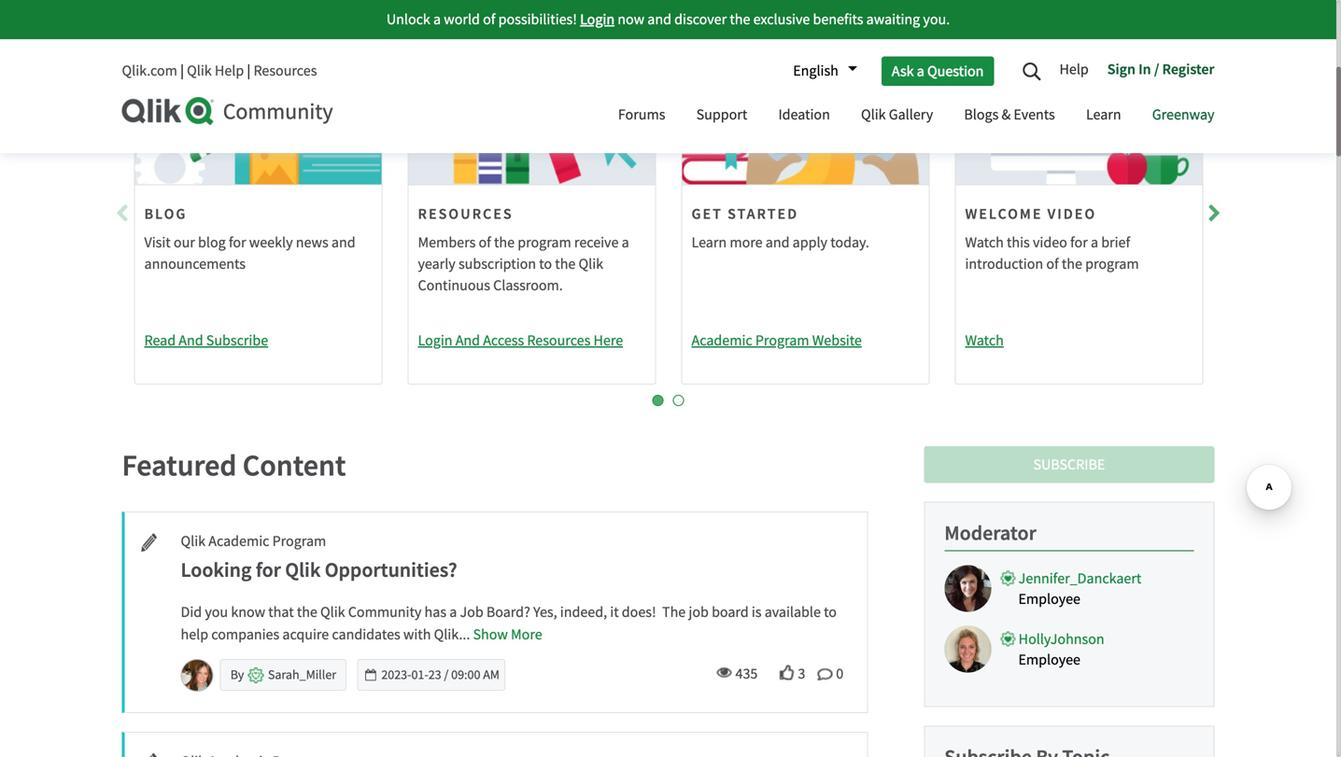 Task type: describe. For each thing, give the bounding box(es) containing it.
sign in / register
[[1108, 60, 1215, 78]]

former employee image
[[248, 668, 264, 684]]

learn for learn
[[1086, 105, 1121, 124]]

companies
[[211, 625, 279, 645]]

to inside 'members of the program receive a yearly subscription to the qlik continuous classroom.'
[[539, 255, 552, 274]]

has
[[425, 603, 447, 622]]

program inside watch this video for a brief introduction of the program
[[1086, 255, 1139, 274]]

available
[[765, 603, 821, 622]]

awaiting
[[867, 10, 920, 29]]

for for weekly
[[229, 233, 246, 252]]

website
[[812, 331, 862, 350]]

and right the more
[[766, 233, 790, 252]]

a inside watch this video for a brief introduction of the program
[[1091, 233, 1099, 252]]

qlik academic program link
[[181, 532, 326, 552]]

read and subscribe
[[144, 331, 268, 350]]

watch for watch this video for a brief introduction of the program
[[965, 233, 1004, 252]]

for for a
[[1071, 233, 1088, 252]]

qlik gallery link
[[847, 89, 947, 144]]

a inside did you know that the qlik community has a job board? yes, indeed, it does!  the job board is available to help companies acquire candidates with qlik...
[[450, 603, 457, 622]]

job
[[460, 603, 484, 622]]

0
[[836, 665, 844, 684]]

jennifer_danckaert link
[[1019, 569, 1142, 590]]

gallery
[[889, 105, 933, 124]]

community inside did you know that the qlik community has a job board? yes, indeed, it does!  the job board is available to help companies acquire candidates with qlik...
[[348, 603, 422, 622]]

jennifer_danckaert employee
[[1019, 570, 1142, 609]]

forums button
[[604, 89, 680, 144]]

help link
[[1060, 53, 1098, 89]]

read and subscribe link
[[144, 330, 382, 351]]

login link
[[580, 10, 615, 29]]

you
[[205, 603, 228, 622]]

employee for hollyjohnson employee
[[1019, 651, 1081, 670]]

sarah_miller image
[[182, 660, 213, 691]]

0 vertical spatial /
[[1154, 60, 1160, 78]]

welcome
[[965, 204, 1043, 223]]

english button
[[784, 55, 857, 87]]

1 blog image from the top
[[128, 532, 160, 554]]

sign
[[1108, 60, 1136, 78]]

the down receive
[[555, 255, 576, 274]]

more
[[511, 625, 542, 645]]

question
[[928, 61, 984, 81]]

qlik.com | qlik help | resources
[[122, 61, 317, 80]]

of inside watch this video for a brief introduction of the program
[[1047, 255, 1059, 274]]

looking
[[181, 557, 252, 583]]

replies image
[[818, 668, 833, 683]]

learn button
[[1072, 89, 1136, 144]]

possibilities!
[[498, 10, 577, 29]]

qlik.com link
[[122, 61, 177, 80]]

employee for jennifer_danckaert employee
[[1019, 590, 1081, 609]]

candidates
[[332, 625, 400, 645]]

more
[[730, 233, 763, 252]]

featured content
[[122, 447, 346, 484]]

and inside login and access resources here link
[[456, 331, 480, 350]]

get started
[[692, 204, 799, 223]]

login and access resources here link
[[418, 330, 655, 351]]

board
[[712, 603, 749, 622]]

academic program website
[[692, 331, 862, 350]]

1 | from the left
[[180, 61, 184, 80]]

with
[[403, 625, 431, 645]]

now
[[618, 10, 645, 29]]

video
[[1033, 233, 1068, 252]]

ask
[[892, 61, 914, 81]]

ask a question link
[[882, 56, 994, 86]]

program inside qlik academic program looking for qlik opportunities?
[[272, 532, 326, 551]]

learn for learn more and apply today.
[[692, 233, 727, 252]]

video
[[1048, 204, 1097, 223]]

moderator
[[945, 520, 1037, 546]]

receive
[[574, 233, 619, 252]]

ideation
[[779, 105, 830, 124]]

qlik inside did you know that the qlik community has a job board? yes, indeed, it does!  the job board is available to help companies acquire candidates with qlik...
[[320, 603, 345, 622]]

the inside did you know that the qlik community has a job board? yes, indeed, it does!  the job board is available to help companies acquire candidates with qlik...
[[297, 603, 317, 622]]

apply
[[793, 233, 828, 252]]

by
[[230, 667, 247, 684]]

1 vertical spatial login
[[418, 331, 453, 350]]

qlik...
[[434, 625, 470, 645]]

did you know that the qlik community has a job board? yes, indeed, it does!  the job board is available to help companies acquire candidates with qlik...
[[181, 603, 837, 645]]

unlock
[[387, 10, 430, 29]]

introduction
[[965, 255, 1044, 274]]

you.
[[923, 10, 950, 29]]

of inside 'members of the program receive a yearly subscription to the qlik continuous classroom.'
[[479, 233, 491, 252]]

qlik right qlik.com
[[187, 61, 212, 80]]

qlik up looking
[[181, 532, 206, 551]]

looking for qlik opportunities? link
[[181, 557, 848, 583]]

a left world
[[433, 10, 441, 29]]

greenway link
[[1138, 89, 1229, 144]]

acquire
[[282, 625, 329, 645]]

2 | from the left
[[247, 61, 251, 80]]

academic inside qlik academic program looking for qlik opportunities?
[[209, 532, 269, 551]]

visit
[[144, 233, 171, 252]]

the inside watch this video for a brief introduction of the program
[[1062, 255, 1083, 274]]

brief
[[1102, 233, 1130, 252]]

subscribe button
[[924, 447, 1215, 484]]

access
[[483, 331, 524, 350]]

resources link
[[254, 61, 317, 80]]

hollyjohnson
[[1019, 630, 1105, 649]]

ask a question
[[892, 61, 984, 81]]

qlik.com
[[122, 61, 177, 80]]

hollyjohnson link
[[1019, 630, 1105, 650]]

login and access resources here
[[418, 331, 623, 350]]

indeed,
[[560, 603, 607, 622]]

qlik help link
[[187, 61, 244, 80]]

&
[[1002, 105, 1011, 124]]

watch link
[[965, 330, 1203, 351]]



Task type: vqa. For each thing, say whether or not it's contained in the screenshot.


Task type: locate. For each thing, give the bounding box(es) containing it.
a left brief
[[1091, 233, 1099, 252]]

greenway
[[1153, 105, 1215, 124]]

it
[[610, 603, 619, 622]]

| right qlik.com link
[[180, 61, 184, 80]]

subscription
[[459, 255, 536, 274]]

our
[[174, 233, 195, 252]]

1 vertical spatial blog image
[[128, 752, 160, 758]]

of up subscription
[[479, 233, 491, 252]]

0 vertical spatial program
[[518, 233, 571, 252]]

2 employee from the top
[[1019, 651, 1081, 670]]

job
[[689, 603, 709, 622]]

to
[[539, 255, 552, 274], [824, 603, 837, 622]]

1 vertical spatial program
[[1086, 255, 1139, 274]]

forums
[[618, 105, 666, 124]]

0 vertical spatial blog image
[[128, 532, 160, 554]]

2 blog image from the top
[[128, 752, 160, 758]]

world
[[444, 10, 480, 29]]

and right now
[[648, 10, 672, 29]]

blog
[[144, 204, 187, 223]]

0 vertical spatial of
[[483, 10, 495, 29]]

employee down jennifer_danckaert link
[[1019, 590, 1081, 609]]

for inside qlik academic program looking for qlik opportunities?
[[256, 557, 281, 583]]

2 horizontal spatial for
[[1071, 233, 1088, 252]]

0 horizontal spatial program
[[518, 233, 571, 252]]

visit our blog for weekly news and announcements
[[144, 233, 355, 274]]

1 horizontal spatial academic
[[692, 331, 753, 350]]

yes,
[[533, 603, 557, 622]]

the down video
[[1062, 255, 1083, 274]]

welcome video
[[965, 204, 1097, 223]]

that
[[268, 603, 294, 622]]

and inside read and subscribe link
[[179, 331, 203, 350]]

1 vertical spatial learn
[[692, 233, 727, 252]]

views image
[[717, 666, 732, 681]]

1 vertical spatial academic
[[209, 532, 269, 551]]

qlik up acquire
[[320, 603, 345, 622]]

help
[[181, 625, 208, 645]]

qlik left gallery
[[861, 105, 886, 124]]

watch inside watch this video for a brief introduction of the program
[[965, 233, 1004, 252]]

tab list
[[122, 387, 1215, 407]]

and right read
[[179, 331, 203, 350]]

program up that
[[272, 532, 326, 551]]

to up "classroom." at the top
[[539, 255, 552, 274]]

23
[[429, 667, 441, 684]]

community inside "link"
[[223, 98, 333, 126]]

help left resources link
[[215, 61, 244, 80]]

to inside did you know that the qlik community has a job board? yes, indeed, it does!  the job board is available to help companies acquire candidates with qlik...
[[824, 603, 837, 622]]

1 horizontal spatial learn
[[1086, 105, 1121, 124]]

qlik up that
[[285, 557, 321, 583]]

watch this video for a brief introduction of the program
[[965, 233, 1139, 274]]

watch inside watch link
[[965, 331, 1004, 350]]

a right has
[[450, 603, 457, 622]]

english
[[793, 61, 839, 80]]

menu bar
[[604, 89, 1229, 144]]

0 horizontal spatial community
[[223, 98, 333, 126]]

jennifer_danckaert
[[1019, 570, 1142, 589]]

resources
[[254, 61, 317, 80]]

like image
[[779, 666, 794, 681]]

moderator heading
[[945, 520, 1037, 546]]

benefits
[[813, 10, 864, 29]]

employee down the hollyjohnson link
[[1019, 651, 1081, 670]]

learn down get
[[692, 233, 727, 252]]

here
[[594, 331, 623, 350]]

the right discover
[[730, 10, 750, 29]]

unlock a world of possibilities! login now and discover the exclusive benefits awaiting you.
[[387, 10, 950, 29]]

in
[[1139, 60, 1151, 78]]

1 horizontal spatial for
[[256, 557, 281, 583]]

jennifer_danckaert image
[[945, 566, 991, 612]]

of down video
[[1047, 255, 1059, 274]]

| right qlik help link
[[247, 61, 251, 80]]

watch for watch
[[965, 331, 1004, 350]]

|
[[180, 61, 184, 80], [247, 61, 251, 80]]

of
[[483, 10, 495, 29], [479, 233, 491, 252], [1047, 255, 1059, 274]]

program inside 'members of the program receive a yearly subscription to the qlik continuous classroom.'
[[518, 233, 571, 252]]

am
[[483, 667, 500, 684]]

1 vertical spatial community
[[348, 603, 422, 622]]

discover
[[675, 10, 727, 29]]

1 vertical spatial /
[[444, 667, 449, 684]]

435
[[736, 665, 758, 684]]

login down continuous
[[418, 331, 453, 350]]

for right video
[[1071, 233, 1088, 252]]

0 vertical spatial academic
[[692, 331, 753, 350]]

community down resources link
[[223, 98, 333, 126]]

program down brief
[[1086, 255, 1139, 274]]

the
[[730, 10, 750, 29], [494, 233, 515, 252], [555, 255, 576, 274], [1062, 255, 1083, 274], [297, 603, 317, 622]]

employee image
[[1000, 632, 1016, 648]]

blogs
[[964, 105, 999, 124]]

and right news
[[332, 233, 355, 252]]

0 horizontal spatial |
[[180, 61, 184, 80]]

menu bar containing forums
[[604, 89, 1229, 144]]

0 horizontal spatial for
[[229, 233, 246, 252]]

board?
[[487, 603, 530, 622]]

0 vertical spatial to
[[539, 255, 552, 274]]

1 horizontal spatial /
[[1154, 60, 1160, 78]]

a inside 'members of the program receive a yearly subscription to the qlik continuous classroom.'
[[622, 233, 629, 252]]

and inside visit our blog for weekly news and announcements
[[332, 233, 355, 252]]

a right receive
[[622, 233, 629, 252]]

1 vertical spatial watch
[[965, 331, 1004, 350]]

0 horizontal spatial learn
[[692, 233, 727, 252]]

weekly
[[249, 233, 293, 252]]

01-
[[411, 667, 429, 684]]

1 vertical spatial program
[[272, 532, 326, 551]]

1 vertical spatial of
[[479, 233, 491, 252]]

academic program website link
[[692, 330, 929, 351]]

the
[[662, 603, 686, 622]]

1 horizontal spatial to
[[824, 603, 837, 622]]

2 watch from the top
[[965, 331, 1004, 350]]

did
[[181, 603, 202, 622]]

the up acquire
[[297, 603, 317, 622]]

1 horizontal spatial |
[[247, 61, 251, 80]]

watch down introduction in the right top of the page
[[965, 331, 1004, 350]]

this
[[1007, 233, 1030, 252]]

sign in / register link
[[1098, 53, 1215, 89]]

1 vertical spatial to
[[824, 603, 837, 622]]

announcements
[[144, 255, 246, 274]]

employee
[[1019, 590, 1081, 609], [1019, 651, 1081, 670]]

blog
[[198, 233, 226, 252]]

login
[[580, 10, 615, 29], [418, 331, 453, 350]]

for inside watch this video for a brief introduction of the program
[[1071, 233, 1088, 252]]

blog image
[[128, 532, 160, 554], [128, 752, 160, 758]]

qlik down receive
[[579, 255, 604, 274]]

resources
[[527, 331, 591, 350]]

employee image
[[1000, 571, 1016, 587]]

show more
[[473, 625, 542, 645]]

2 vertical spatial of
[[1047, 255, 1059, 274]]

heading
[[945, 745, 1110, 758]]

of right world
[[483, 10, 495, 29]]

a
[[433, 10, 441, 29], [917, 61, 925, 81], [622, 233, 629, 252], [1091, 233, 1099, 252], [450, 603, 457, 622]]

employee inside jennifer_danckaert employee
[[1019, 590, 1081, 609]]

1 watch from the top
[[965, 233, 1004, 252]]

resources
[[418, 204, 513, 223]]

/ right in
[[1154, 60, 1160, 78]]

1 horizontal spatial community
[[348, 603, 422, 622]]

0 vertical spatial program
[[756, 331, 809, 350]]

support button
[[683, 89, 762, 144]]

to right available
[[824, 603, 837, 622]]

0 vertical spatial learn
[[1086, 105, 1121, 124]]

0 horizontal spatial login
[[418, 331, 453, 350]]

0 horizontal spatial program
[[272, 532, 326, 551]]

get
[[692, 204, 723, 223]]

for inside visit our blog for weekly news and announcements
[[229, 233, 246, 252]]

0 vertical spatial watch
[[965, 233, 1004, 252]]

know
[[231, 603, 265, 622]]

community link
[[122, 97, 586, 126]]

3 link
[[765, 665, 806, 684]]

and left access
[[456, 331, 480, 350]]

for right blog
[[229, 233, 246, 252]]

qlik image
[[122, 97, 215, 125]]

0 horizontal spatial help
[[215, 61, 244, 80]]

learn down sign
[[1086, 105, 1121, 124]]

community up candidates on the left bottom of page
[[348, 603, 422, 622]]

featured
[[122, 447, 237, 484]]

qlik inside 'members of the program receive a yearly subscription to the qlik continuous classroom.'
[[579, 255, 604, 274]]

program left website
[[756, 331, 809, 350]]

watch up introduction in the right top of the page
[[965, 233, 1004, 252]]

1 horizontal spatial login
[[580, 10, 615, 29]]

the up subscription
[[494, 233, 515, 252]]

qlik academic program looking for qlik opportunities?
[[181, 532, 457, 583]]

opportunities?
[[325, 557, 457, 583]]

exclusive
[[753, 10, 810, 29]]

program
[[518, 233, 571, 252], [1086, 255, 1139, 274]]

0 vertical spatial login
[[580, 10, 615, 29]]

login left now
[[580, 10, 615, 29]]

learn inside popup button
[[1086, 105, 1121, 124]]

events
[[1014, 105, 1055, 124]]

1 horizontal spatial program
[[1086, 255, 1139, 274]]

employee inside hollyjohnson employee
[[1019, 651, 1081, 670]]

1 employee from the top
[[1019, 590, 1081, 609]]

register
[[1163, 60, 1215, 78]]

members
[[418, 233, 476, 252]]

/ right the 23 at the bottom of the page
[[444, 667, 449, 684]]

classroom.
[[493, 276, 563, 295]]

members of the program receive a yearly subscription to the qlik continuous classroom.
[[418, 233, 629, 295]]

yearly
[[418, 255, 456, 274]]

0 horizontal spatial academic
[[209, 532, 269, 551]]

2023-01-23 / 09:00 am
[[381, 667, 500, 684]]

0 vertical spatial community
[[223, 98, 333, 126]]

1 horizontal spatial help
[[1060, 60, 1089, 79]]

a right ask
[[917, 61, 925, 81]]

program
[[756, 331, 809, 350], [272, 532, 326, 551]]

1 horizontal spatial program
[[756, 331, 809, 350]]

0 vertical spatial employee
[[1019, 590, 1081, 609]]

hollyjohnson image
[[945, 626, 991, 673]]

help left sign
[[1060, 60, 1089, 79]]

hollyjohnson employee
[[1019, 630, 1105, 670]]

0 horizontal spatial /
[[444, 667, 449, 684]]

1 vertical spatial employee
[[1019, 651, 1081, 670]]

0 horizontal spatial to
[[539, 255, 552, 274]]

for down qlik academic program link
[[256, 557, 281, 583]]

show more link
[[473, 625, 542, 645]]

2023-
[[381, 667, 411, 684]]

sarah_miller
[[268, 667, 336, 684]]

program up "classroom." at the top
[[518, 233, 571, 252]]



